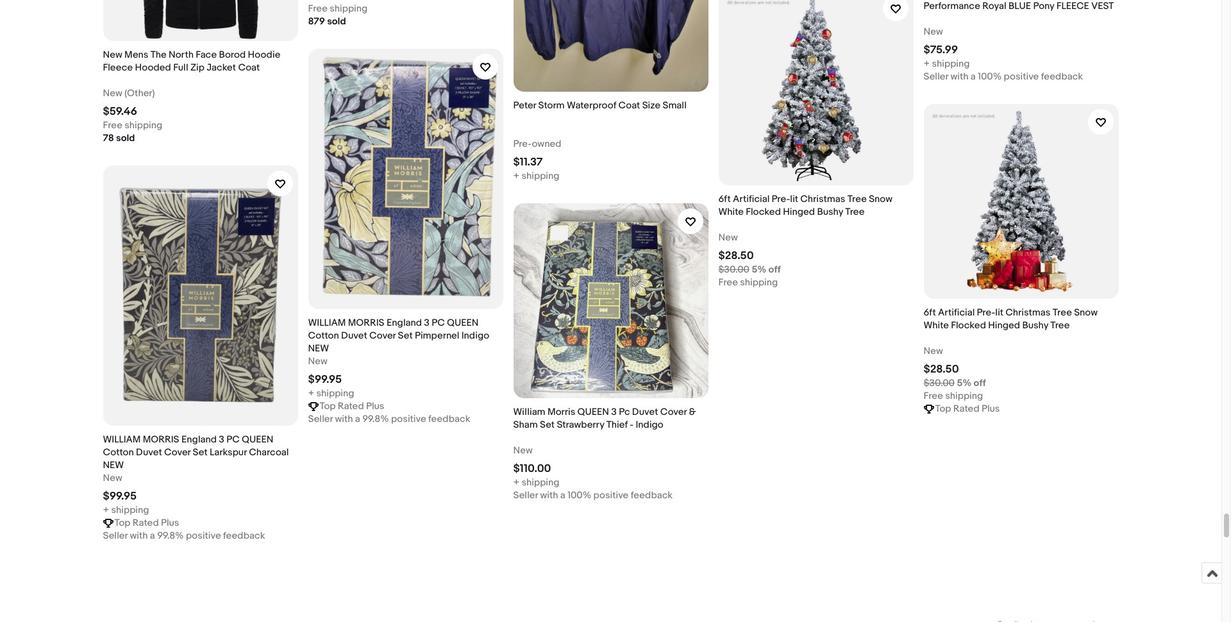 Task type: locate. For each thing, give the bounding box(es) containing it.
+ shipping text field down $11.37
[[513, 170, 559, 183]]

6ft artificial pre-lit christmas tree snow white flocked hinged bushy tree for previous price $30.00 5% off text box
[[719, 193, 893, 218]]

0 horizontal spatial white
[[719, 206, 744, 218]]

duvet inside william morris england 3 pc queen cotton duvet cover set larkspur charcoal new new $99.95 + shipping
[[136, 446, 162, 458]]

england up larkspur
[[181, 433, 217, 445]]

lit
[[790, 193, 798, 205], [995, 307, 1004, 319]]

1 vertical spatial white
[[924, 320, 949, 332]]

flocked up previous price $30.00 5% off text box
[[746, 206, 781, 218]]

new
[[924, 26, 943, 38], [103, 49, 122, 61], [103, 87, 122, 99], [719, 232, 738, 244], [924, 345, 943, 357], [308, 355, 328, 367], [513, 445, 533, 457], [103, 472, 122, 484]]

morris
[[348, 317, 384, 329], [143, 433, 179, 445]]

6ft artificial pre-lit christmas tree snow white flocked hinged bushy tree for previous price $30.00 5% off text field
[[924, 307, 1098, 332]]

0 horizontal spatial bushy
[[817, 206, 843, 218]]

flocked up previous price $30.00 5% off text field
[[951, 320, 986, 332]]

artificial for previous price $30.00 5% off text box
[[733, 193, 770, 205]]

christmas
[[801, 193, 845, 205], [1006, 307, 1051, 319]]

2 vertical spatial set
[[193, 446, 208, 458]]

$99.95
[[308, 373, 342, 386], [103, 490, 137, 503]]

strawberry
[[557, 419, 604, 431]]

100% inside new $110.00 + shipping seller with a 100% positive feedback
[[568, 490, 591, 502]]

sold right 879
[[327, 15, 346, 28]]

+ shipping text field up seller with a 99.8% positive feedback text field
[[103, 504, 149, 517]]

1 vertical spatial $99.95
[[103, 490, 137, 503]]

3 inside william morris england 3 pc queen cotton duvet cover set pimpernel indigo new new $99.95 + shipping
[[424, 317, 430, 329]]

top rated plus for william morris england 3 pc queen cotton duvet cover set larkspur charcoal new new $99.95 + shipping
[[114, 517, 179, 529]]

duvet
[[341, 329, 367, 342], [632, 406, 658, 418], [136, 446, 162, 458]]

0 horizontal spatial top rated plus
[[114, 517, 179, 529]]

0 horizontal spatial 6ft artificial pre-lit christmas tree snow white flocked hinged bushy tree
[[719, 193, 893, 218]]

coat down hoodie
[[238, 62, 260, 74]]

2 horizontal spatial pre-
[[977, 307, 995, 319]]

Top Rated Plus text field
[[320, 400, 384, 413], [935, 403, 1000, 416], [114, 517, 179, 529]]

0 horizontal spatial coat
[[238, 62, 260, 74]]

queen
[[447, 317, 479, 329], [578, 406, 609, 418], [242, 433, 273, 445]]

+ shipping text field
[[513, 477, 559, 490], [103, 504, 149, 517]]

1 horizontal spatial hinged
[[988, 320, 1020, 332]]

artificial
[[733, 193, 770, 205], [938, 307, 975, 319]]

1 horizontal spatial sold
[[327, 15, 346, 28]]

+ inside pre-owned $11.37 + shipping
[[513, 170, 520, 182]]

flocked for $28.50 text field for previous price $30.00 5% off text field
[[951, 320, 986, 332]]

snow for previous price $30.00 5% off text box
[[869, 193, 893, 205]]

cover for william morris england 3 pc queen cotton duvet cover set larkspur charcoal new new $99.95 + shipping
[[164, 446, 191, 458]]

1 vertical spatial 5%
[[957, 377, 972, 389]]

group containing $75.99
[[103, 0, 1119, 542]]

$110.00
[[513, 463, 551, 475]]

None text field
[[308, 0, 343, 1]]

set left larkspur
[[193, 446, 208, 458]]

top rated plus text field for william morris england 3 pc queen cotton duvet cover set pimpernel indigo new new $99.95 + shipping
[[320, 400, 384, 413]]

6ft artificial pre-lit christmas tree snow white flocked hinged bushy tree
[[719, 193, 893, 218], [924, 307, 1098, 332]]

0 vertical spatial new text field
[[924, 26, 943, 39]]

new (other) $59.46 free shipping 78 sold
[[103, 87, 162, 144]]

queen inside william morris england 3 pc queen cotton duvet cover set larkspur charcoal new new $99.95 + shipping
[[242, 433, 273, 445]]

a
[[971, 71, 976, 83], [355, 413, 360, 425], [560, 490, 565, 502], [150, 529, 155, 542]]

0 horizontal spatial william
[[103, 433, 141, 445]]

feedback inside seller with a 99.8% positive feedback text box
[[428, 413, 470, 425]]

pc for william morris england 3 pc queen cotton duvet cover set larkspur charcoal new new $99.95 + shipping
[[226, 433, 240, 445]]

new text field for $110.00
[[513, 445, 533, 457]]

a inside new $75.99 + shipping seller with a 100% positive feedback
[[971, 71, 976, 83]]

seller
[[924, 71, 948, 83], [308, 413, 333, 425], [513, 490, 538, 502], [103, 529, 128, 542]]

cover left pimpernel
[[369, 329, 396, 342]]

0 horizontal spatial 100%
[[568, 490, 591, 502]]

morris inside william morris england 3 pc queen cotton duvet cover set pimpernel indigo new new $99.95 + shipping
[[348, 317, 384, 329]]

pre-
[[513, 138, 532, 150], [772, 193, 790, 205], [977, 307, 995, 319]]

feedback inside new $110.00 + shipping seller with a 100% positive feedback
[[631, 490, 673, 502]]

2 vertical spatial + shipping text field
[[308, 387, 354, 400]]

1 vertical spatial 100%
[[568, 490, 591, 502]]

+ shipping text field
[[924, 58, 970, 71], [513, 170, 559, 183], [308, 387, 354, 400]]

78 sold text field
[[103, 132, 135, 145]]

set inside william morris england 3 pc queen cotton duvet cover set larkspur charcoal new new $99.95 + shipping
[[193, 446, 208, 458]]

previous price $30.00 5% off text field
[[719, 264, 781, 277]]

2 vertical spatial new text field
[[103, 472, 122, 485]]

$99.95 inside william morris england 3 pc queen cotton duvet cover set larkspur charcoal new new $99.95 + shipping
[[103, 490, 137, 503]]

top for william morris england 3 pc queen cotton duvet cover set pimpernel indigo new new $99.95 + shipping
[[320, 400, 336, 412]]

1 horizontal spatial cover
[[369, 329, 396, 342]]

pre- for previous price $30.00 5% off text box
[[772, 193, 790, 205]]

snow
[[869, 193, 893, 205], [1074, 307, 1098, 319]]

Seller with a 100% positive feedback text field
[[924, 71, 1083, 84], [513, 490, 673, 502]]

0 vertical spatial $28.50 text field
[[719, 250, 754, 263]]

0 horizontal spatial new
[[103, 459, 124, 471]]

rated for william morris england 3 pc queen cotton duvet cover set larkspur charcoal new new $99.95 + shipping
[[133, 517, 159, 529]]

1 horizontal spatial top
[[320, 400, 336, 412]]

+ inside new $110.00 + shipping seller with a 100% positive feedback
[[513, 477, 520, 489]]

set inside william morris england 3 pc queen cotton duvet cover set pimpernel indigo new new $99.95 + shipping
[[398, 329, 413, 342]]

1 vertical spatial hinged
[[988, 320, 1020, 332]]

duvet for william morris england 3 pc queen cotton duvet cover set pimpernel indigo new new $99.95 + shipping
[[341, 329, 367, 342]]

new inside new mens the north face borod hoodie fleece hooded full zip jacket coat
[[103, 49, 122, 61]]

$28.50 up previous price $30.00 5% off text box
[[719, 250, 754, 263]]

positive
[[1004, 71, 1039, 83], [391, 413, 426, 425], [594, 490, 629, 502], [186, 529, 221, 542]]

0 vertical spatial seller with a 99.8% positive feedback
[[308, 413, 470, 425]]

duvet inside william morris england 3 pc queen cotton duvet cover set pimpernel indigo new new $99.95 + shipping
[[341, 329, 367, 342]]

5%
[[752, 264, 766, 276], [957, 377, 972, 389]]

lit for $28.50 text field for previous price $30.00 5% off text box
[[790, 193, 798, 205]]

0 horizontal spatial off
[[769, 264, 781, 276]]

+ shipping text field for $11.37
[[513, 170, 559, 183]]

pc inside william morris england 3 pc queen cotton duvet cover set larkspur charcoal new new $99.95 + shipping
[[226, 433, 240, 445]]

shipping
[[330, 3, 368, 15], [932, 58, 970, 70], [125, 119, 162, 131], [522, 170, 559, 182], [740, 277, 778, 289], [316, 387, 354, 399], [945, 390, 983, 402], [522, 477, 559, 489], [111, 504, 149, 516]]

william
[[513, 406, 545, 418]]

flocked
[[746, 206, 781, 218], [951, 320, 986, 332]]

rated down previous price $30.00 5% off text field
[[953, 403, 980, 415]]

lit for $28.50 text field for previous price $30.00 5% off text field
[[995, 307, 1004, 319]]

full
[[173, 62, 188, 74]]

+ inside william morris england 3 pc queen cotton duvet cover set larkspur charcoal new new $99.95 + shipping
[[103, 504, 109, 516]]

New text field
[[719, 232, 738, 245], [308, 355, 328, 368], [513, 445, 533, 457]]

new
[[308, 342, 329, 354], [103, 459, 124, 471]]

1 vertical spatial sold
[[116, 132, 135, 144]]

3 inside william morris england 3 pc queen cotton duvet cover set larkspur charcoal new new $99.95 + shipping
[[219, 433, 224, 445]]

1 vertical spatial duvet
[[632, 406, 658, 418]]

99.8% inside text field
[[157, 529, 184, 542]]

indigo right pimpernel
[[462, 329, 489, 342]]

1 vertical spatial cotton
[[103, 446, 134, 458]]

0 horizontal spatial sold
[[116, 132, 135, 144]]

plus
[[366, 400, 384, 412], [982, 403, 1000, 415], [161, 517, 179, 529]]

sold right 78
[[116, 132, 135, 144]]

0 horizontal spatial queen
[[242, 433, 273, 445]]

top rated plus up seller with a 99.8% positive feedback text box
[[320, 400, 384, 412]]

cotton inside william morris england 3 pc queen cotton duvet cover set larkspur charcoal new new $99.95 + shipping
[[103, 446, 134, 458]]

cover left larkspur
[[164, 446, 191, 458]]

2 horizontal spatial cover
[[660, 406, 687, 418]]

1 vertical spatial + shipping text field
[[513, 170, 559, 183]]

$99.95 text field
[[308, 373, 342, 386], [103, 490, 137, 503]]

pimpernel
[[415, 329, 459, 342]]

$59.46 text field
[[103, 105, 137, 118]]

white up previous price $30.00 5% off text box
[[719, 206, 744, 218]]

0 horizontal spatial flocked
[[746, 206, 781, 218]]

1 horizontal spatial top rated plus text field
[[320, 400, 384, 413]]

set inside william morris queen 3 pc duvet cover & sham set strawberry thief - indigo
[[540, 419, 555, 431]]

top rated plus up seller with a 99.8% positive feedback text field
[[114, 517, 179, 529]]

1 vertical spatial $30.00
[[924, 377, 955, 389]]

william for william morris england 3 pc queen cotton duvet cover set larkspur charcoal new new $99.95 + shipping
[[103, 433, 141, 445]]

0 vertical spatial + shipping text field
[[924, 58, 970, 71]]

indigo
[[462, 329, 489, 342], [636, 419, 663, 431]]

england for william morris england 3 pc queen cotton duvet cover set pimpernel indigo new new $99.95 + shipping
[[387, 317, 422, 329]]

0 vertical spatial new
[[308, 342, 329, 354]]

pc for william morris england 3 pc queen cotton duvet cover set pimpernel indigo new new $99.95 + shipping
[[432, 317, 445, 329]]

0 horizontal spatial cotton
[[103, 446, 134, 458]]

top rated plus
[[320, 400, 384, 412], [935, 403, 1000, 415], [114, 517, 179, 529]]

3 up pimpernel
[[424, 317, 430, 329]]

cotton inside william morris england 3 pc queen cotton duvet cover set pimpernel indigo new new $99.95 + shipping
[[308, 329, 339, 342]]

1 horizontal spatial morris
[[348, 317, 384, 329]]

1 horizontal spatial 100%
[[978, 71, 1002, 83]]

with inside new $75.99 + shipping seller with a 100% positive feedback
[[951, 71, 969, 83]]

0 horizontal spatial set
[[193, 446, 208, 458]]

1 vertical spatial + shipping text field
[[103, 504, 149, 517]]

0 vertical spatial snow
[[869, 193, 893, 205]]

0 horizontal spatial pc
[[226, 433, 240, 445]]

0 horizontal spatial snow
[[869, 193, 893, 205]]

0 vertical spatial 5%
[[752, 264, 766, 276]]

+ shipping text field down $75.99 text box
[[924, 58, 970, 71]]

indigo right - on the bottom right of page
[[636, 419, 663, 431]]

england
[[387, 317, 422, 329], [181, 433, 217, 445]]

99.8% inside text box
[[362, 413, 389, 425]]

0 horizontal spatial england
[[181, 433, 217, 445]]

1 vertical spatial queen
[[578, 406, 609, 418]]

pc up larkspur
[[226, 433, 240, 445]]

$28.50 up previous price $30.00 5% off text field
[[924, 363, 959, 376]]

1 vertical spatial set
[[540, 419, 555, 431]]

0 horizontal spatial + shipping text field
[[103, 504, 149, 517]]

1 horizontal spatial plus
[[366, 400, 384, 412]]

1 vertical spatial $99.95 text field
[[103, 490, 137, 503]]

top
[[320, 400, 336, 412], [935, 403, 951, 415], [114, 517, 130, 529]]

rated up seller with a 99.8% positive feedback text field
[[133, 517, 159, 529]]

1 horizontal spatial snow
[[1074, 307, 1098, 319]]

3 up larkspur
[[219, 433, 224, 445]]

0 horizontal spatial indigo
[[462, 329, 489, 342]]

2 horizontal spatial top
[[935, 403, 951, 415]]

0 horizontal spatial top rated plus text field
[[114, 517, 179, 529]]

top up seller with a 99.8% positive feedback text field
[[114, 517, 130, 529]]

2 horizontal spatial + shipping text field
[[924, 58, 970, 71]]

shipping inside william morris england 3 pc queen cotton duvet cover set pimpernel indigo new new $99.95 + shipping
[[316, 387, 354, 399]]

rated
[[338, 400, 364, 412], [953, 403, 980, 415], [133, 517, 159, 529]]

3 left pc
[[611, 406, 617, 418]]

pre-owned $11.37 + shipping
[[513, 138, 561, 182]]

top up seller with a 99.8% positive feedback text box
[[320, 400, 336, 412]]

100% inside new $75.99 + shipping seller with a 100% positive feedback
[[978, 71, 1002, 83]]

william inside william morris england 3 pc queen cotton duvet cover set larkspur charcoal new new $99.95 + shipping
[[103, 433, 141, 445]]

new inside william morris england 3 pc queen cotton duvet cover set larkspur charcoal new new $99.95 + shipping
[[103, 459, 124, 471]]

$30.00
[[719, 264, 750, 276], [924, 377, 955, 389]]

new inside new $110.00 + shipping seller with a 100% positive feedback
[[513, 445, 533, 457]]

sold
[[327, 15, 346, 28], [116, 132, 135, 144]]

plus up seller with a 99.8% positive feedback text box
[[366, 400, 384, 412]]

with
[[951, 71, 969, 83], [335, 413, 353, 425], [540, 490, 558, 502], [130, 529, 148, 542]]

top rated plus down previous price $30.00 5% off text field
[[935, 403, 1000, 415]]

1 vertical spatial 6ft artificial pre-lit christmas tree snow white flocked hinged bushy tree
[[924, 307, 1098, 332]]

morris
[[548, 406, 575, 418]]

pc up pimpernel
[[432, 317, 445, 329]]

queen up pimpernel
[[447, 317, 479, 329]]

bushy
[[817, 206, 843, 218], [1022, 320, 1048, 332]]

peter storm waterproof coat size small
[[513, 100, 687, 112]]

william morris queen 3 pc duvet cover & sham set strawberry thief - indigo
[[513, 406, 696, 431]]

plus for william morris england 3 pc queen cotton duvet cover set pimpernel indigo new new $99.95 + shipping
[[366, 400, 384, 412]]

christmas for previous price $30.00 5% off text field
[[1006, 307, 1051, 319]]

1 vertical spatial england
[[181, 433, 217, 445]]

group
[[103, 0, 1119, 542]]

sold inside new (other) $59.46 free shipping 78 sold
[[116, 132, 135, 144]]

2 vertical spatial 3
[[219, 433, 224, 445]]

top rated plus for william morris england 3 pc queen cotton duvet cover set pimpernel indigo new new $99.95 + shipping
[[320, 400, 384, 412]]

cover inside william morris england 3 pc queen cotton duvet cover set pimpernel indigo new new $99.95 + shipping
[[369, 329, 396, 342]]

0 horizontal spatial christmas
[[801, 193, 845, 205]]

$28.50 text field up previous price $30.00 5% off text box
[[719, 250, 754, 263]]

$28.50 text field up previous price $30.00 5% off text field
[[924, 363, 959, 376]]

off
[[769, 264, 781, 276], [974, 377, 986, 389]]

white up previous price $30.00 5% off text field
[[924, 320, 949, 332]]

cover left &
[[660, 406, 687, 418]]

a inside text box
[[355, 413, 360, 425]]

+ inside william morris england 3 pc queen cotton duvet cover set pimpernel indigo new new $99.95 + shipping
[[308, 387, 314, 399]]

new inside new (other) $59.46 free shipping 78 sold
[[103, 87, 122, 99]]

2 horizontal spatial 3
[[611, 406, 617, 418]]

1 vertical spatial bushy
[[1022, 320, 1048, 332]]

new inside william morris england 3 pc queen cotton duvet cover set pimpernel indigo new new $99.95 + shipping
[[308, 355, 328, 367]]

with inside new $110.00 + shipping seller with a 100% positive feedback
[[540, 490, 558, 502]]

with inside seller with a 99.8% positive feedback text field
[[130, 529, 148, 542]]

a inside new $110.00 + shipping seller with a 100% positive feedback
[[560, 490, 565, 502]]

coat inside new mens the north face borod hoodie fleece hooded full zip jacket coat
[[238, 62, 260, 74]]

1 horizontal spatial + shipping text field
[[513, 477, 559, 490]]

1 horizontal spatial top rated plus
[[320, 400, 384, 412]]

6ft
[[719, 193, 731, 205], [924, 307, 936, 319]]

New text field
[[924, 26, 943, 39], [924, 345, 943, 358], [103, 472, 122, 485]]

1 horizontal spatial 6ft
[[924, 307, 936, 319]]

hinged
[[783, 206, 815, 218], [988, 320, 1020, 332]]

0 vertical spatial hinged
[[783, 206, 815, 218]]

1 horizontal spatial indigo
[[636, 419, 663, 431]]

+ shipping text field down $110.00
[[513, 477, 559, 490]]

100% for $110.00
[[568, 490, 591, 502]]

feedback
[[1041, 71, 1083, 83], [428, 413, 470, 425], [631, 490, 673, 502], [223, 529, 265, 542]]

1 horizontal spatial artificial
[[938, 307, 975, 319]]

1 horizontal spatial + shipping text field
[[513, 170, 559, 183]]

queen up strawberry
[[578, 406, 609, 418]]

william inside william morris england 3 pc queen cotton duvet cover set pimpernel indigo new new $99.95 + shipping
[[308, 317, 346, 329]]

3 inside william morris queen 3 pc duvet cover & sham set strawberry thief - indigo
[[611, 406, 617, 418]]

coat left size
[[618, 100, 640, 112]]

1 horizontal spatial lit
[[995, 307, 1004, 319]]

seller with a 99.8% positive feedback down william morris england 3 pc queen cotton duvet cover set larkspur charcoal new new $99.95 + shipping
[[103, 529, 265, 542]]

1 vertical spatial cover
[[660, 406, 687, 418]]

england inside william morris england 3 pc queen cotton duvet cover set larkspur charcoal new new $99.95 + shipping
[[181, 433, 217, 445]]

rated for william morris england 3 pc queen cotton duvet cover set pimpernel indigo new new $99.95 + shipping
[[338, 400, 364, 412]]

0 vertical spatial pre-
[[513, 138, 532, 150]]

tree
[[848, 193, 867, 205], [845, 206, 865, 218], [1053, 307, 1072, 319], [1051, 320, 1070, 332]]

1 horizontal spatial white
[[924, 320, 949, 332]]

1 horizontal spatial $28.50
[[924, 363, 959, 376]]

2 vertical spatial cover
[[164, 446, 191, 458]]

shipping inside pre-owned $11.37 + shipping
[[522, 170, 559, 182]]

new inside william morris england 3 pc queen cotton duvet cover set pimpernel indigo new new $99.95 + shipping
[[308, 342, 329, 354]]

$28.50 text field
[[719, 250, 754, 263], [924, 363, 959, 376]]

0 vertical spatial christmas
[[801, 193, 845, 205]]

0 vertical spatial artificial
[[733, 193, 770, 205]]

99.8%
[[362, 413, 389, 425], [157, 529, 184, 542]]

1 vertical spatial 3
[[611, 406, 617, 418]]

99.8% for william morris england 3 pc queen cotton duvet cover set larkspur charcoal new new $99.95 + shipping
[[157, 529, 184, 542]]

plus up seller with a 99.8% positive feedback text field
[[161, 517, 179, 529]]

artificial for previous price $30.00 5% off text field
[[938, 307, 975, 319]]

seller inside text field
[[103, 529, 128, 542]]

sham
[[513, 419, 538, 431]]

1 vertical spatial 99.8%
[[157, 529, 184, 542]]

Free shipping text field
[[308, 3, 368, 15], [103, 119, 162, 132], [719, 277, 778, 289], [924, 390, 983, 403]]

$75.99 text field
[[924, 44, 958, 57]]

a inside text field
[[150, 529, 155, 542]]

3
[[424, 317, 430, 329], [611, 406, 617, 418], [219, 433, 224, 445]]

1 horizontal spatial queen
[[447, 317, 479, 329]]

borod
[[219, 49, 246, 61]]

hoodie
[[248, 49, 280, 61]]

charcoal
[[249, 446, 289, 458]]

1 vertical spatial artificial
[[938, 307, 975, 319]]

1 horizontal spatial 5%
[[957, 377, 972, 389]]

free inside new (other) $59.46 free shipping 78 sold
[[103, 119, 122, 131]]

free shipping 879 sold
[[308, 3, 368, 28]]

england inside william morris england 3 pc queen cotton duvet cover set pimpernel indigo new new $99.95 + shipping
[[387, 317, 422, 329]]

free
[[308, 3, 328, 15], [103, 119, 122, 131], [719, 277, 738, 289], [924, 390, 943, 402]]

top down previous price $30.00 5% off text field
[[935, 403, 951, 415]]

0 horizontal spatial $99.95 text field
[[103, 490, 137, 503]]

0 vertical spatial sold
[[327, 15, 346, 28]]

2 horizontal spatial new text field
[[719, 232, 738, 245]]

pc
[[432, 317, 445, 329], [226, 433, 240, 445]]

$28.50
[[719, 250, 754, 263], [924, 363, 959, 376]]

$11.37 text field
[[513, 156, 543, 169]]

cover inside william morris queen 3 pc duvet cover & sham set strawberry thief - indigo
[[660, 406, 687, 418]]

set
[[398, 329, 413, 342], [540, 419, 555, 431], [193, 446, 208, 458]]

small
[[663, 100, 687, 112]]

0 horizontal spatial morris
[[143, 433, 179, 445]]

cotton
[[308, 329, 339, 342], [103, 446, 134, 458]]

Seller with a 99.8% positive feedback text field
[[103, 529, 265, 542]]

set for william morris england 3 pc queen cotton duvet cover set larkspur charcoal new new $99.95 + shipping
[[193, 446, 208, 458]]

william
[[308, 317, 346, 329], [103, 433, 141, 445]]

100%
[[978, 71, 1002, 83], [568, 490, 591, 502]]

set down morris
[[540, 419, 555, 431]]

cotton for william morris england 3 pc queen cotton duvet cover set larkspur charcoal new new $99.95 + shipping
[[103, 446, 134, 458]]

queen inside william morris england 3 pc queen cotton duvet cover set pimpernel indigo new new $99.95 + shipping
[[447, 317, 479, 329]]

1 vertical spatial $28.50 text field
[[924, 363, 959, 376]]

1 horizontal spatial flocked
[[951, 320, 986, 332]]

bushy for previous price $30.00 5% off text box
[[817, 206, 843, 218]]

england up pimpernel
[[387, 317, 422, 329]]

&
[[689, 406, 696, 418]]

coat
[[238, 62, 260, 74], [618, 100, 640, 112]]

set for william morris queen 3 pc duvet cover & sham set strawberry thief - indigo
[[540, 419, 555, 431]]

owned
[[532, 138, 561, 150]]

morris inside william morris england 3 pc queen cotton duvet cover set larkspur charcoal new new $99.95 + shipping
[[143, 433, 179, 445]]

1 vertical spatial william
[[103, 433, 141, 445]]

+ shipping text field up seller with a 99.8% positive feedback text box
[[308, 387, 354, 400]]

duvet inside william morris queen 3 pc duvet cover & sham set strawberry thief - indigo
[[632, 406, 658, 418]]

feedback inside new $75.99 + shipping seller with a 100% positive feedback
[[1041, 71, 1083, 83]]

cover inside william morris england 3 pc queen cotton duvet cover set larkspur charcoal new new $99.95 + shipping
[[164, 446, 191, 458]]

0 horizontal spatial 99.8%
[[157, 529, 184, 542]]

set left pimpernel
[[398, 329, 413, 342]]

cover
[[369, 329, 396, 342], [660, 406, 687, 418], [164, 446, 191, 458]]

0 vertical spatial england
[[387, 317, 422, 329]]

new inside new $75.99 + shipping seller with a 100% positive feedback
[[924, 26, 943, 38]]

1 horizontal spatial set
[[398, 329, 413, 342]]

seller with a 99.8% positive feedback
[[308, 413, 470, 425], [103, 529, 265, 542]]

new $110.00 + shipping seller with a 100% positive feedback
[[513, 445, 673, 502]]

3 for william morris england 3 pc queen cotton duvet cover set larkspur charcoal new new $99.95 + shipping
[[219, 433, 224, 445]]

queen up charcoal
[[242, 433, 273, 445]]

shipping inside new $110.00 + shipping seller with a 100% positive feedback
[[522, 477, 559, 489]]

new text field for $99.95
[[308, 355, 328, 368]]

879 sold text field
[[308, 15, 346, 28]]

+ shipping text field for $99.95
[[103, 504, 149, 517]]

white
[[719, 206, 744, 218], [924, 320, 949, 332]]

1 horizontal spatial pre-
[[772, 193, 790, 205]]

6ft for new text field associated with $28.50
[[924, 307, 936, 319]]

white for new text field associated with $28.50
[[924, 320, 949, 332]]

+
[[924, 58, 930, 70], [513, 170, 520, 182], [308, 387, 314, 399], [513, 477, 520, 489], [103, 504, 109, 516]]

1 horizontal spatial $99.95 text field
[[308, 373, 342, 386]]

0 vertical spatial cover
[[369, 329, 396, 342]]

1 vertical spatial lit
[[995, 307, 1004, 319]]

new $28.50 $30.00 5% off free shipping
[[719, 232, 781, 289], [924, 345, 986, 402]]

seller with a 99.8% positive feedback down william morris england 3 pc queen cotton duvet cover set pimpernel indigo new new $99.95 + shipping
[[308, 413, 470, 425]]

plus down previous price $30.00 5% off text field
[[982, 403, 1000, 415]]

peter
[[513, 100, 536, 112]]

rated up seller with a 99.8% positive feedback text box
[[338, 400, 364, 412]]

hinged for previous price $30.00 5% off text box
[[783, 206, 815, 218]]

$99.95 inside william morris england 3 pc queen cotton duvet cover set pimpernel indigo new new $99.95 + shipping
[[308, 373, 342, 386]]

pc inside william morris england 3 pc queen cotton duvet cover set pimpernel indigo new new $99.95 + shipping
[[432, 317, 445, 329]]



Task type: vqa. For each thing, say whether or not it's contained in the screenshot.
like inside the milwaukee-market (18,596) 100% Free shipping Free returns View similar active items Sell one like this
no



Task type: describe. For each thing, give the bounding box(es) containing it.
seller with a 100% positive feedback text field for $75.99
[[924, 71, 1083, 84]]

plus for william morris england 3 pc queen cotton duvet cover set larkspur charcoal new new $99.95 + shipping
[[161, 517, 179, 529]]

new text field for $99.95
[[103, 472, 122, 485]]

New (Other) text field
[[103, 87, 155, 100]]

100% for $75.99
[[978, 71, 1002, 83]]

$110.00 text field
[[513, 463, 551, 475]]

free inside free shipping 879 sold
[[308, 3, 328, 15]]

Pre-owned text field
[[513, 138, 561, 151]]

Seller with a 99.8% positive feedback text field
[[308, 413, 470, 426]]

england for william morris england 3 pc queen cotton duvet cover set larkspur charcoal new new $99.95 + shipping
[[181, 433, 217, 445]]

seller with a 100% positive feedback text field for $110.00
[[513, 490, 673, 502]]

shipping inside new $75.99 + shipping seller with a 100% positive feedback
[[932, 58, 970, 70]]

99.8% for william morris england 3 pc queen cotton duvet cover set pimpernel indigo new new $99.95 + shipping
[[362, 413, 389, 425]]

1 horizontal spatial $30.00
[[924, 377, 955, 389]]

top rated plus text field for william morris england 3 pc queen cotton duvet cover set larkspur charcoal new new $99.95 + shipping
[[114, 517, 179, 529]]

$28.50 text field for previous price $30.00 5% off text field
[[924, 363, 959, 376]]

0 horizontal spatial $30.00
[[719, 264, 750, 276]]

2 horizontal spatial top rated plus
[[935, 403, 1000, 415]]

christmas for previous price $30.00 5% off text box
[[801, 193, 845, 205]]

jacket
[[207, 62, 236, 74]]

bushy for previous price $30.00 5% off text field
[[1022, 320, 1048, 332]]

the
[[151, 49, 166, 61]]

seller with a 99.8% positive feedback for william morris england 3 pc queen cotton duvet cover set larkspur charcoal new new $99.95 + shipping
[[103, 529, 265, 542]]

$99.95 text field for william morris england 3 pc queen cotton duvet cover set pimpernel indigo new new $99.95 + shipping
[[308, 373, 342, 386]]

6ft for new text box corresponding to $28.50
[[719, 193, 731, 205]]

1 horizontal spatial coat
[[618, 100, 640, 112]]

with inside seller with a 99.8% positive feedback text box
[[335, 413, 353, 425]]

shipping inside free shipping 879 sold
[[330, 3, 368, 15]]

positive inside new $110.00 + shipping seller with a 100% positive feedback
[[594, 490, 629, 502]]

2 horizontal spatial plus
[[982, 403, 1000, 415]]

pre- for previous price $30.00 5% off text field
[[977, 307, 995, 319]]

pc
[[619, 406, 630, 418]]

queen for william morris england 3 pc queen cotton duvet cover set larkspur charcoal new new $99.95 + shipping
[[242, 433, 273, 445]]

set for william morris england 3 pc queen cotton duvet cover set pimpernel indigo new new $99.95 + shipping
[[398, 329, 413, 342]]

new text field for $28.50
[[719, 232, 738, 245]]

0 vertical spatial $28.50
[[719, 250, 754, 263]]

morris for william morris england 3 pc queen cotton duvet cover set larkspur charcoal new new $99.95 + shipping
[[143, 433, 179, 445]]

3 for william morris queen 3 pc duvet cover & sham set strawberry thief - indigo
[[611, 406, 617, 418]]

$99.95 text field for william morris england 3 pc queen cotton duvet cover set larkspur charcoal new new $99.95 + shipping
[[103, 490, 137, 503]]

new text field for $75.99
[[924, 26, 943, 39]]

new $75.99 + shipping seller with a 100% positive feedback
[[924, 26, 1083, 83]]

snow for previous price $30.00 5% off text field
[[1074, 307, 1098, 319]]

2 horizontal spatial rated
[[953, 403, 980, 415]]

1 horizontal spatial new $28.50 $30.00 5% off free shipping
[[924, 345, 986, 402]]

fleece
[[103, 62, 133, 74]]

0 horizontal spatial new $28.50 $30.00 5% off free shipping
[[719, 232, 781, 289]]

new for william morris england 3 pc queen cotton duvet cover set larkspur charcoal new new $99.95 + shipping
[[103, 459, 124, 471]]

$59.46
[[103, 105, 137, 118]]

new for william morris england 3 pc queen cotton duvet cover set pimpernel indigo new new $99.95 + shipping
[[308, 342, 329, 354]]

zip
[[190, 62, 204, 74]]

seller inside new $110.00 + shipping seller with a 100% positive feedback
[[513, 490, 538, 502]]

size
[[642, 100, 661, 112]]

duvet for william morris england 3 pc queen cotton duvet cover set larkspur charcoal new new $99.95 + shipping
[[136, 446, 162, 458]]

hinged for previous price $30.00 5% off text field
[[988, 320, 1020, 332]]

feedback inside seller with a 99.8% positive feedback text field
[[223, 529, 265, 542]]

$28.50 text field for previous price $30.00 5% off text box
[[719, 250, 754, 263]]

previous price $30.00 5% off text field
[[924, 377, 986, 390]]

78
[[103, 132, 114, 144]]

positive inside text box
[[391, 413, 426, 425]]

(other)
[[124, 87, 155, 99]]

sold inside free shipping 879 sold
[[327, 15, 346, 28]]

new inside william morris england 3 pc queen cotton duvet cover set larkspur charcoal new new $99.95 + shipping
[[103, 472, 122, 484]]

+ inside new $75.99 + shipping seller with a 100% positive feedback
[[924, 58, 930, 70]]

william morris england 3 pc queen cotton duvet cover set larkspur charcoal new new $99.95 + shipping
[[103, 433, 289, 516]]

cotton for william morris england 3 pc queen cotton duvet cover set pimpernel indigo new new $99.95 + shipping
[[308, 329, 339, 342]]

$11.37
[[513, 156, 543, 169]]

william morris england 3 pc queen cotton duvet cover set pimpernel indigo new new $99.95 + shipping
[[308, 317, 489, 399]]

$99.95 for william morris england 3 pc queen cotton duvet cover set pimpernel indigo new new $99.95 + shipping
[[308, 373, 342, 386]]

seller inside new $75.99 + shipping seller with a 100% positive feedback
[[924, 71, 948, 83]]

north
[[169, 49, 194, 61]]

new mens the north face borod hoodie fleece hooded full zip jacket coat
[[103, 49, 280, 74]]

shipping inside william morris england 3 pc queen cotton duvet cover set larkspur charcoal new new $99.95 + shipping
[[111, 504, 149, 516]]

william for william morris england 3 pc queen cotton duvet cover set pimpernel indigo new new $99.95 + shipping
[[308, 317, 346, 329]]

-
[[630, 419, 634, 431]]

1 vertical spatial $28.50
[[924, 363, 959, 376]]

queen inside william morris queen 3 pc duvet cover & sham set strawberry thief - indigo
[[578, 406, 609, 418]]

hooded
[[135, 62, 171, 74]]

indigo inside william morris queen 3 pc duvet cover & sham set strawberry thief - indigo
[[636, 419, 663, 431]]

indigo inside william morris england 3 pc queen cotton duvet cover set pimpernel indigo new new $99.95 + shipping
[[462, 329, 489, 342]]

$99.95 for william morris england 3 pc queen cotton duvet cover set larkspur charcoal new new $99.95 + shipping
[[103, 490, 137, 503]]

seller with a 99.8% positive feedback for william morris england 3 pc queen cotton duvet cover set pimpernel indigo new new $99.95 + shipping
[[308, 413, 470, 425]]

879
[[308, 15, 325, 28]]

queen for william morris england 3 pc queen cotton duvet cover set pimpernel indigo new new $99.95 + shipping
[[447, 317, 479, 329]]

3 for william morris england 3 pc queen cotton duvet cover set pimpernel indigo new new $99.95 + shipping
[[424, 317, 430, 329]]

positive inside text field
[[186, 529, 221, 542]]

mens
[[124, 49, 148, 61]]

pre- inside pre-owned $11.37 + shipping
[[513, 138, 532, 150]]

$75.99
[[924, 44, 958, 57]]

cover for william morris england 3 pc queen cotton duvet cover set pimpernel indigo new new $99.95 + shipping
[[369, 329, 396, 342]]

+ shipping text field for $110.00
[[513, 477, 559, 490]]

morris for william morris england 3 pc queen cotton duvet cover set pimpernel indigo new new $99.95 + shipping
[[348, 317, 384, 329]]

positive inside new $75.99 + shipping seller with a 100% positive feedback
[[1004, 71, 1039, 83]]

top for william morris england 3 pc queen cotton duvet cover set larkspur charcoal new new $99.95 + shipping
[[114, 517, 130, 529]]

thief
[[607, 419, 628, 431]]

white for new text box corresponding to $28.50
[[719, 206, 744, 218]]

flocked for $28.50 text field for previous price $30.00 5% off text box
[[746, 206, 781, 218]]

1 vertical spatial off
[[974, 377, 986, 389]]

seller inside text box
[[308, 413, 333, 425]]

larkspur
[[210, 446, 247, 458]]

storm
[[538, 100, 565, 112]]

+ shipping text field for $75.99
[[924, 58, 970, 71]]

+ shipping text field for $99.95
[[308, 387, 354, 400]]

new text field for $28.50
[[924, 345, 943, 358]]

shipping inside new (other) $59.46 free shipping 78 sold
[[125, 119, 162, 131]]

waterproof
[[567, 100, 616, 112]]

face
[[196, 49, 217, 61]]

2 horizontal spatial top rated plus text field
[[935, 403, 1000, 416]]



